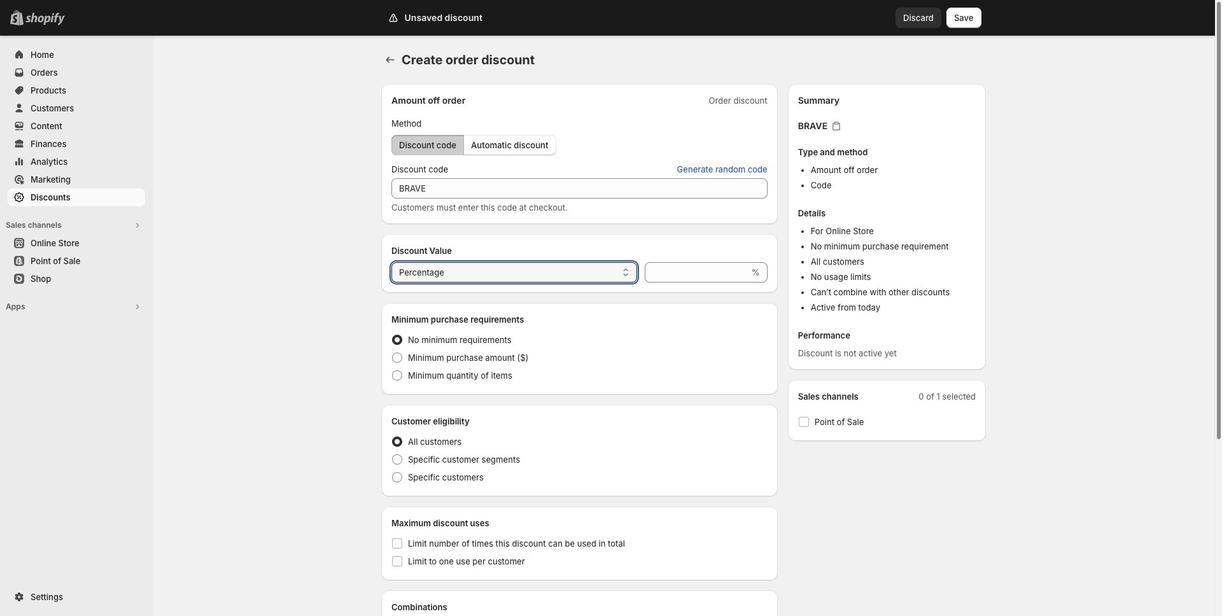 Task type: vqa. For each thing, say whether or not it's contained in the screenshot.
Shopify image
yes



Task type: locate. For each thing, give the bounding box(es) containing it.
None text field
[[645, 262, 749, 283]]

None text field
[[392, 178, 768, 199]]



Task type: describe. For each thing, give the bounding box(es) containing it.
shopify image
[[25, 13, 65, 25]]



